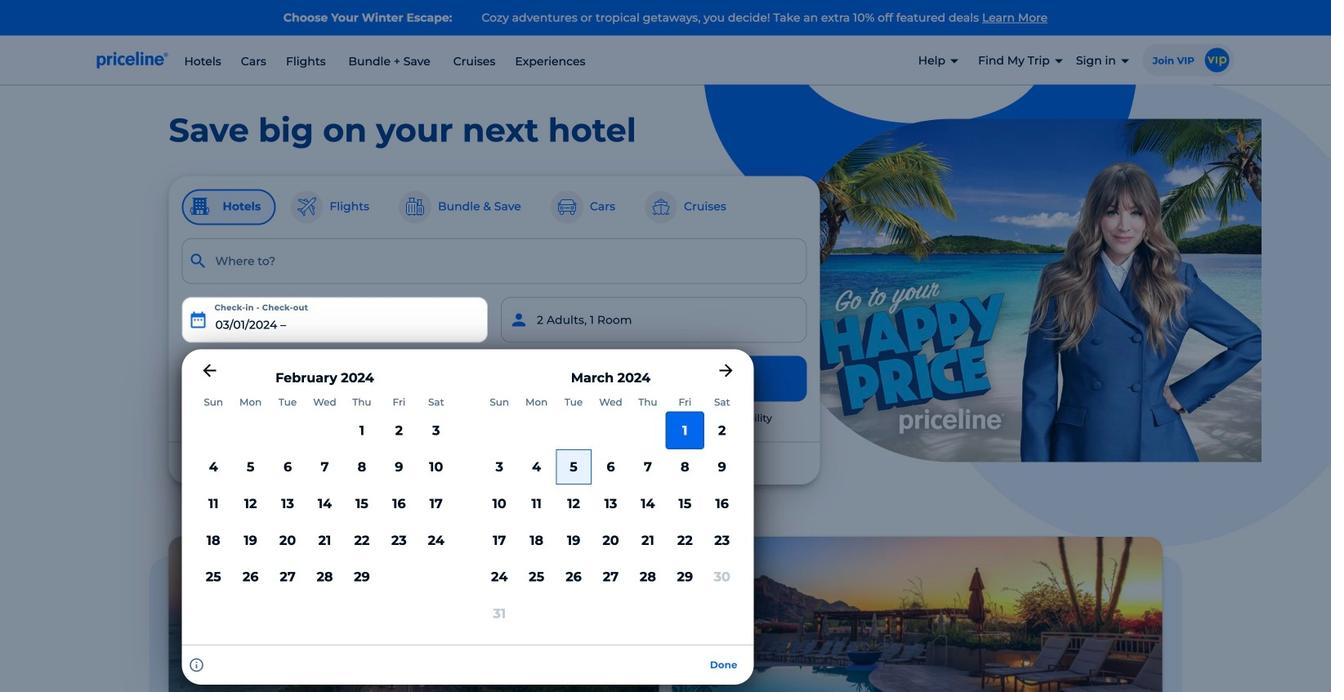 Task type: locate. For each thing, give the bounding box(es) containing it.
None field
[[182, 238, 807, 284]]

traveler selection text field
[[501, 297, 807, 343]]

priceline.com home image
[[97, 51, 168, 69]]

show march 2024 image
[[717, 361, 736, 381]]

vip badge icon image
[[1206, 48, 1230, 72]]

show january 2024 image
[[200, 361, 220, 381]]



Task type: describe. For each thing, give the bounding box(es) containing it.
Where to? field
[[182, 238, 807, 284]]

types of travel tab list
[[182, 189, 807, 225]]

Check-in - Check-out field
[[182, 297, 488, 343]]



Task type: vqa. For each thing, say whether or not it's contained in the screenshot.
"Show January 2024" icon
yes



